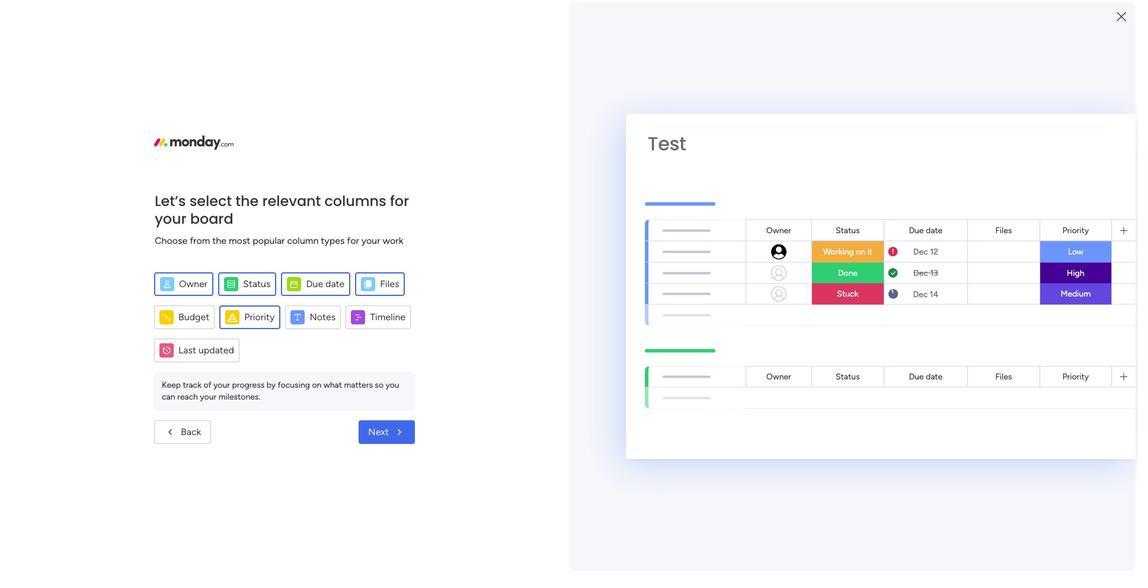 Task type: vqa. For each thing, say whether or not it's contained in the screenshot.
ADD NEW GROUP
no



Task type: locate. For each thing, give the bounding box(es) containing it.
files inside button
[[380, 278, 399, 290]]

work up files button
[[383, 235, 403, 246]]

relevant
[[262, 191, 321, 211]]

project
[[251, 241, 283, 252]]

0 vertical spatial files
[[995, 225, 1012, 235]]

main up component image at the bottom left
[[275, 382, 298, 395]]

1 horizontal spatial learn
[[954, 499, 974, 509]]

1 vertical spatial workspace
[[301, 382, 352, 395]]

columns
[[325, 191, 386, 211]]

due date button
[[281, 272, 351, 296]]

your
[[155, 209, 187, 229], [361, 235, 380, 246], [941, 372, 960, 383], [213, 380, 230, 390], [200, 392, 216, 402]]

workspace down add to favorites icon
[[346, 260, 387, 270]]

your up the choose
[[155, 209, 187, 229]]

dec
[[609, 7, 625, 17]]

component image
[[275, 399, 285, 410]]

feed
[[274, 306, 296, 319]]

so
[[375, 380, 384, 390]]

owner button
[[154, 272, 213, 296]]

1 vertical spatial due date
[[306, 278, 345, 290]]

date down circle o image
[[926, 225, 943, 235]]

learn down getting
[[954, 499, 974, 509]]

1 vertical spatial in
[[1004, 372, 1011, 383]]

→
[[737, 7, 746, 17]]

workspace up work management
[[301, 382, 352, 395]]

install
[[937, 209, 960, 220]]

on
[[312, 380, 321, 390]]

profile
[[999, 114, 1030, 127]]

workspace image
[[238, 381, 267, 410]]

date down work management > main workspace
[[325, 278, 345, 290]]

how
[[976, 499, 992, 509]]

one
[[700, 7, 715, 17]]

due date down circle o image
[[909, 225, 943, 235]]

0 horizontal spatial main
[[275, 382, 298, 395]]

2 horizontal spatial undefined column icon image
[[361, 277, 375, 291]]

0 vertical spatial due date
[[909, 225, 943, 235]]

work
[[383, 235, 403, 246], [248, 260, 266, 270], [289, 399, 309, 409]]

1 vertical spatial undefined column icon image
[[225, 310, 240, 325]]

your up the made
[[941, 372, 960, 383]]

learn inside getting started learn how monday.com works
[[954, 499, 974, 509]]

1 vertical spatial status
[[243, 278, 271, 290]]

for right us at the left top of page
[[506, 7, 518, 17]]

the right 'from'
[[212, 235, 226, 246]]

0 vertical spatial due
[[909, 225, 924, 235]]

install our mobile app link
[[925, 208, 1085, 222]]

1 vertical spatial files
[[380, 278, 399, 290]]

add to favorites image
[[371, 240, 383, 252]]

dapulse x slim image
[[1067, 110, 1081, 124]]

started
[[985, 485, 1013, 495]]

0 horizontal spatial for
[[347, 235, 359, 246]]

let's
[[155, 191, 186, 211]]

1 horizontal spatial the
[[235, 191, 259, 211]]

undefined column icon image up timeline button
[[361, 277, 375, 291]]

2 vertical spatial for
[[347, 235, 359, 246]]

the for relevant
[[235, 191, 259, 211]]

files up timeline
[[380, 278, 399, 290]]

select
[[189, 191, 232, 211]]

0 vertical spatial workspace
[[346, 260, 387, 270]]

0 vertical spatial undefined column icon image
[[361, 277, 375, 291]]

1 vertical spatial priority
[[244, 311, 275, 323]]

✨
[[462, 7, 474, 17]]

2 horizontal spatial for
[[506, 7, 518, 17]]

1 vertical spatial main
[[275, 382, 298, 395]]

due date
[[909, 225, 943, 235], [306, 278, 345, 290], [909, 372, 943, 382]]

the
[[235, 191, 259, 211], [212, 235, 226, 246]]

0 vertical spatial the
[[235, 191, 259, 211]]

>
[[319, 260, 325, 270]]

2 vertical spatial due date
[[909, 372, 943, 382]]

1 horizontal spatial undefined column icon image
[[225, 310, 240, 325]]

0 horizontal spatial work
[[248, 260, 266, 270]]

open update feed (inbox) image
[[219, 306, 233, 320]]

learn
[[907, 451, 931, 462], [954, 499, 974, 509]]

2 vertical spatial priority
[[1062, 372, 1089, 382]]

made
[[942, 386, 965, 398]]

1 vertical spatial for
[[390, 191, 409, 211]]

2 vertical spatial date
[[926, 372, 943, 382]]

1 vertical spatial work
[[248, 260, 266, 270]]

my
[[235, 347, 251, 360]]

1 vertical spatial learn
[[954, 499, 974, 509]]

files
[[995, 225, 1012, 235], [380, 278, 399, 290], [995, 372, 1012, 382]]

my workspaces
[[235, 347, 312, 360]]

0 horizontal spatial in
[[691, 7, 698, 17]]

1 vertical spatial owner
[[179, 278, 207, 290]]

14th
[[627, 7, 644, 17]]

last updated
[[178, 345, 234, 356]]

date up the ready- at the right bottom
[[926, 372, 943, 382]]

due date down >
[[306, 278, 345, 290]]

(inbox)
[[299, 306, 334, 319]]

files down install our mobile app link
[[995, 225, 1012, 235]]

1 horizontal spatial work
[[289, 399, 309, 409]]

test
[[648, 130, 686, 157]]

management
[[285, 241, 342, 252]]

undefined column icon image
[[361, 277, 375, 291], [225, 310, 240, 325], [159, 344, 174, 358]]

choose
[[155, 235, 187, 246]]

in left minutes
[[1004, 372, 1011, 383]]

1 vertical spatial due
[[306, 278, 323, 290]]

undefined column icon image up close my workspaces image
[[225, 310, 240, 325]]

management down what
[[311, 399, 363, 409]]

updated
[[199, 345, 234, 356]]

0 horizontal spatial learn
[[907, 451, 931, 462]]

help center element
[[907, 530, 1085, 574]]

1 horizontal spatial for
[[390, 191, 409, 211]]

work right component icon
[[248, 260, 266, 270]]

in
[[691, 7, 698, 17], [1004, 372, 1011, 383]]

learn left &
[[907, 451, 931, 462]]

undefined column icon image inside "priority" button
[[225, 310, 240, 325]]

&
[[933, 451, 939, 462]]

status inside button
[[243, 278, 271, 290]]

0 horizontal spatial undefined column icon image
[[159, 344, 174, 358]]

undefined column icon image inside files button
[[361, 277, 375, 291]]

1 horizontal spatial main
[[327, 260, 344, 270]]

0 vertical spatial main
[[327, 260, 344, 270]]

for right columns
[[390, 191, 409, 211]]

us
[[495, 7, 504, 17]]

the for most
[[212, 235, 226, 246]]

main right >
[[327, 260, 344, 270]]

0 vertical spatial learn
[[907, 451, 931, 462]]

getting
[[954, 485, 983, 495]]

due
[[909, 225, 924, 235], [306, 278, 323, 290], [909, 372, 924, 382]]

1 vertical spatial management
[[311, 399, 363, 409]]

1 horizontal spatial in
[[1004, 372, 1011, 383]]

get
[[941, 451, 956, 462]]

0 vertical spatial for
[[506, 7, 518, 17]]

priority button
[[219, 306, 281, 329]]

workflow
[[962, 372, 1001, 383]]

owner
[[766, 225, 791, 235], [179, 278, 207, 290], [766, 372, 791, 382]]

in left one
[[691, 7, 698, 17]]

your right types
[[361, 235, 380, 246]]

due date up the ready- at the right bottom
[[909, 372, 943, 382]]

2 vertical spatial work
[[289, 399, 309, 409]]

status button
[[218, 272, 276, 296]]

let's select the relevant columns for your board
[[155, 191, 409, 229]]

1 vertical spatial date
[[325, 278, 345, 290]]

undefined column icon image inside last updated button
[[159, 344, 174, 358]]

0 horizontal spatial the
[[212, 235, 226, 246]]

undefined column icon image for last updated
[[159, 344, 174, 358]]

public board image
[[234, 240, 247, 253]]

0 vertical spatial management
[[268, 260, 317, 270]]

the right select
[[235, 191, 259, 211]]

0 vertical spatial work
[[383, 235, 403, 246]]

files up templates
[[995, 372, 1012, 382]]

0 vertical spatial date
[[926, 225, 943, 235]]

can
[[162, 392, 175, 402]]

2 vertical spatial due
[[909, 372, 924, 382]]

2 vertical spatial undefined column icon image
[[159, 344, 174, 358]]

undefined column icon image left last
[[159, 344, 174, 358]]

undefined column icon image for priority
[[225, 310, 240, 325]]

management down project management at the top of the page
[[268, 260, 317, 270]]

learn & get inspired
[[907, 451, 992, 462]]

complete your profile
[[925, 114, 1030, 127]]

date
[[926, 225, 943, 235], [325, 278, 345, 290], [926, 372, 943, 382]]

you
[[386, 380, 399, 390]]

the inside let's select the relevant columns for your board
[[235, 191, 259, 211]]

your inside boost your workflow in minutes with ready-made templates
[[941, 372, 960, 383]]

register in one click →
[[656, 7, 746, 17]]

✨ join us for our online conference dec 14th
[[460, 7, 644, 17]]

for right types
[[347, 235, 359, 246]]

circle o image
[[925, 211, 932, 219]]

work right component image at the bottom left
[[289, 399, 309, 409]]

status
[[836, 225, 860, 235], [243, 278, 271, 290], [836, 372, 860, 382]]

1 vertical spatial the
[[212, 235, 226, 246]]

notes button
[[285, 306, 341, 329]]

boost
[[914, 372, 939, 383]]

minutes
[[1014, 372, 1048, 383]]

work management
[[289, 399, 363, 409]]



Task type: describe. For each thing, give the bounding box(es) containing it.
conference
[[561, 7, 607, 17]]

popular
[[253, 235, 285, 246]]

column
[[287, 235, 319, 246]]

work for work management > main workspace
[[248, 260, 266, 270]]

milestones.
[[219, 392, 260, 402]]

your inside let's select the relevant columns for your board
[[155, 209, 187, 229]]

board
[[190, 209, 233, 229]]

templates
[[968, 386, 1010, 398]]

your down 'of'
[[200, 392, 216, 402]]

track
[[183, 380, 202, 390]]

2 vertical spatial files
[[995, 372, 1012, 382]]

notes
[[310, 311, 336, 323]]

update feed (inbox)
[[235, 306, 334, 319]]

click
[[717, 7, 735, 17]]

timeline
[[370, 311, 405, 323]]

owner inside button
[[179, 278, 207, 290]]

keep track of your progress by focusing on what matters so you can reach your milestones.
[[162, 380, 399, 402]]

back
[[181, 426, 201, 438]]

our
[[962, 209, 977, 220]]

getting started learn how monday.com works
[[954, 485, 1066, 509]]

what
[[323, 380, 342, 390]]

our
[[520, 7, 533, 17]]

last
[[178, 345, 196, 356]]

ready-
[[914, 386, 942, 398]]

works
[[1044, 499, 1066, 509]]

reach
[[177, 392, 198, 402]]

inspired
[[958, 451, 992, 462]]

of
[[204, 380, 211, 390]]

in inside boost your workflow in minutes with ready-made templates
[[1004, 372, 1011, 383]]

most
[[229, 235, 250, 246]]

0 vertical spatial status
[[836, 225, 860, 235]]

2 vertical spatial owner
[[766, 372, 791, 382]]

your right 'of'
[[213, 380, 230, 390]]

2 vertical spatial status
[[836, 372, 860, 382]]

budget button
[[154, 306, 215, 329]]

project management
[[251, 241, 342, 252]]

priority inside button
[[244, 311, 275, 323]]

next
[[368, 426, 389, 438]]

next button
[[359, 421, 415, 444]]

your
[[975, 114, 997, 127]]

timeline button
[[346, 306, 411, 329]]

0 vertical spatial owner
[[766, 225, 791, 235]]

types
[[321, 235, 345, 246]]

budget
[[178, 311, 209, 323]]

mobile
[[979, 209, 1006, 220]]

for inside let's select the relevant columns for your board
[[390, 191, 409, 211]]

logo image
[[154, 136, 234, 150]]

monday.com
[[994, 499, 1042, 509]]

choose from the most popular column types for your work
[[155, 235, 403, 246]]

workspaces
[[253, 347, 312, 360]]

workspaces navigation
[[8, 139, 116, 158]]

date inside 'due date' button
[[325, 278, 345, 290]]

due inside button
[[306, 278, 323, 290]]

back button
[[154, 421, 211, 444]]

matters
[[344, 380, 373, 390]]

app
[[1008, 209, 1025, 220]]

undefined column icon image for files
[[361, 277, 375, 291]]

lottie animation element
[[572, 52, 905, 97]]

main workspace
[[275, 382, 352, 395]]

progress
[[232, 380, 265, 390]]

update
[[235, 306, 271, 319]]

register
[[656, 7, 689, 17]]

online
[[535, 7, 559, 17]]

work management > main workspace
[[248, 260, 387, 270]]

getting started element
[[907, 473, 1085, 521]]

with
[[1050, 372, 1068, 383]]

keep
[[162, 380, 181, 390]]

join
[[476, 7, 493, 17]]

last updated button
[[154, 339, 239, 362]]

boost your workflow in minutes with ready-made templates
[[914, 372, 1068, 398]]

work for work management
[[289, 399, 309, 409]]

management for work management
[[311, 399, 363, 409]]

component image
[[234, 259, 244, 269]]

complete
[[925, 114, 972, 127]]

by
[[267, 380, 276, 390]]

templates image image
[[918, 280, 1074, 361]]

close my workspaces image
[[219, 346, 233, 360]]

register in one click → link
[[656, 7, 746, 17]]

0 vertical spatial in
[[691, 7, 698, 17]]

m
[[246, 387, 259, 404]]

from
[[190, 235, 210, 246]]

0 vertical spatial priority
[[1062, 225, 1089, 235]]

due date inside button
[[306, 278, 345, 290]]

focusing
[[278, 380, 310, 390]]

0
[[343, 308, 348, 318]]

management for work management > main workspace
[[268, 260, 317, 270]]

2 horizontal spatial work
[[383, 235, 403, 246]]

install our mobile app
[[937, 209, 1025, 220]]



